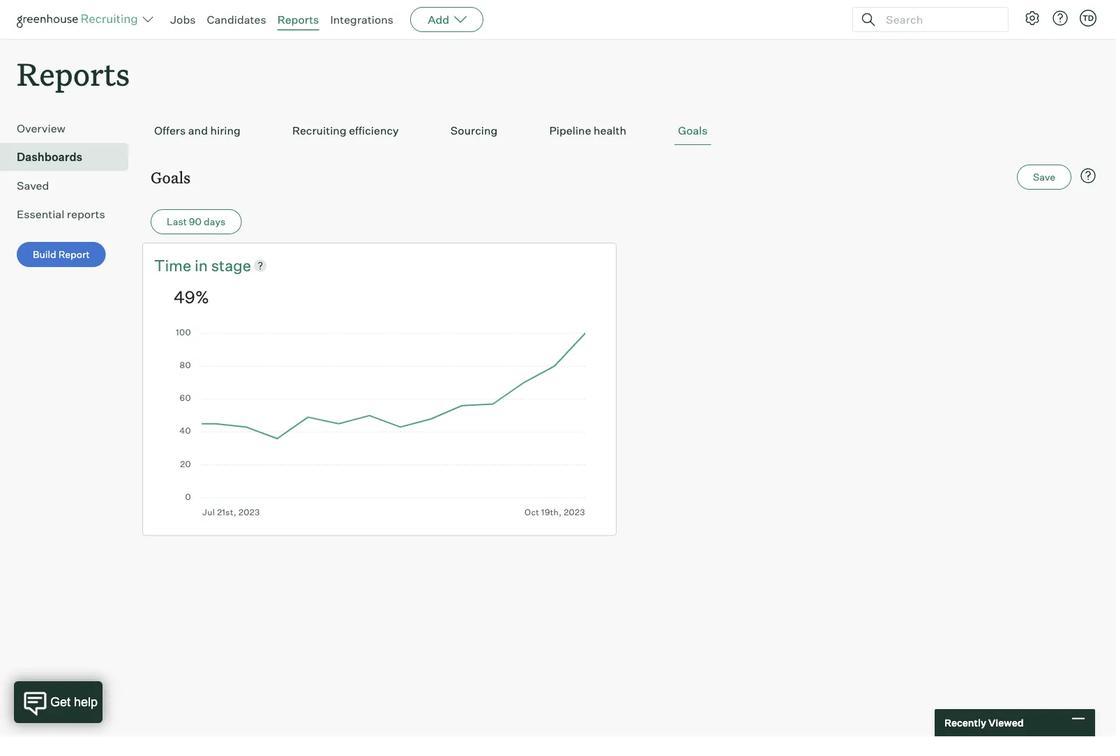 Task type: locate. For each thing, give the bounding box(es) containing it.
offers and hiring button
[[151, 117, 244, 145]]

stage
[[211, 256, 251, 275]]

greenhouse recruiting image
[[17, 11, 142, 28]]

essential reports
[[17, 207, 105, 221]]

goals inside button
[[678, 124, 708, 138]]

and
[[188, 124, 208, 138]]

viewed
[[988, 717, 1024, 729]]

saved link
[[17, 177, 123, 194]]

offers and hiring
[[154, 124, 241, 138]]

recruiting efficiency
[[292, 124, 399, 138]]

add button
[[410, 7, 484, 32]]

0 vertical spatial goals
[[678, 124, 708, 138]]

integrations link
[[330, 13, 394, 27]]

Search text field
[[882, 9, 995, 30]]

td
[[1083, 13, 1094, 23]]

1 horizontal spatial reports
[[277, 13, 319, 27]]

0 vertical spatial reports
[[277, 13, 319, 27]]

reports down greenhouse recruiting image
[[17, 53, 130, 94]]

tab list
[[151, 117, 1099, 145]]

dashboards link
[[17, 149, 123, 165]]

time link
[[154, 255, 195, 276]]

goals
[[678, 124, 708, 138], [151, 167, 190, 187]]

faq image
[[1080, 168, 1097, 184]]

reports
[[277, 13, 319, 27], [17, 53, 130, 94]]

1 horizontal spatial goals
[[678, 124, 708, 138]]

saved
[[17, 179, 49, 193]]

td button
[[1077, 7, 1099, 29]]

health
[[594, 124, 626, 138]]

reports right candidates link
[[277, 13, 319, 27]]

1 vertical spatial goals
[[151, 167, 190, 187]]

pipeline health button
[[546, 117, 630, 145]]

0 horizontal spatial reports
[[17, 53, 130, 94]]

add
[[428, 13, 449, 27]]

tab list containing offers and hiring
[[151, 117, 1099, 145]]

build report
[[33, 248, 90, 261]]

0 horizontal spatial goals
[[151, 167, 190, 187]]

sourcing
[[450, 124, 498, 138]]

days
[[204, 216, 226, 228]]

last 90 days button
[[151, 209, 242, 235]]

49%
[[174, 286, 209, 307]]

build
[[33, 248, 56, 261]]

overview
[[17, 122, 65, 135]]

build report button
[[17, 242, 106, 267]]



Task type: vqa. For each thing, say whether or not it's contained in the screenshot.
1st Dropbox
no



Task type: describe. For each thing, give the bounding box(es) containing it.
td button
[[1080, 10, 1097, 27]]

90
[[189, 216, 202, 228]]

recruiting
[[292, 124, 346, 138]]

dashboards
[[17, 150, 82, 164]]

offers
[[154, 124, 186, 138]]

recruiting efficiency button
[[289, 117, 402, 145]]

overview link
[[17, 120, 123, 137]]

hiring
[[210, 124, 241, 138]]

pipeline
[[549, 124, 591, 138]]

in link
[[195, 255, 211, 276]]

last 90 days
[[167, 216, 226, 228]]

last
[[167, 216, 187, 228]]

efficiency
[[349, 124, 399, 138]]

reports
[[67, 207, 105, 221]]

save
[[1033, 171, 1055, 183]]

save button
[[1017, 165, 1071, 190]]

essential reports link
[[17, 206, 123, 223]]

1 vertical spatial reports
[[17, 53, 130, 94]]

stage link
[[211, 255, 251, 276]]

sourcing button
[[447, 117, 501, 145]]

candidates link
[[207, 13, 266, 27]]

recently
[[945, 717, 986, 729]]

jobs
[[170, 13, 196, 27]]

time in
[[154, 256, 211, 275]]

time
[[154, 256, 191, 275]]

candidates
[[207, 13, 266, 27]]

essential
[[17, 207, 64, 221]]

in
[[195, 256, 208, 275]]

pipeline health
[[549, 124, 626, 138]]

xychart image
[[174, 329, 585, 518]]

recently viewed
[[945, 717, 1024, 729]]

configure image
[[1024, 10, 1041, 27]]

goals button
[[675, 117, 711, 145]]

reports link
[[277, 13, 319, 27]]

jobs link
[[170, 13, 196, 27]]

report
[[58, 248, 90, 261]]

integrations
[[330, 13, 394, 27]]



